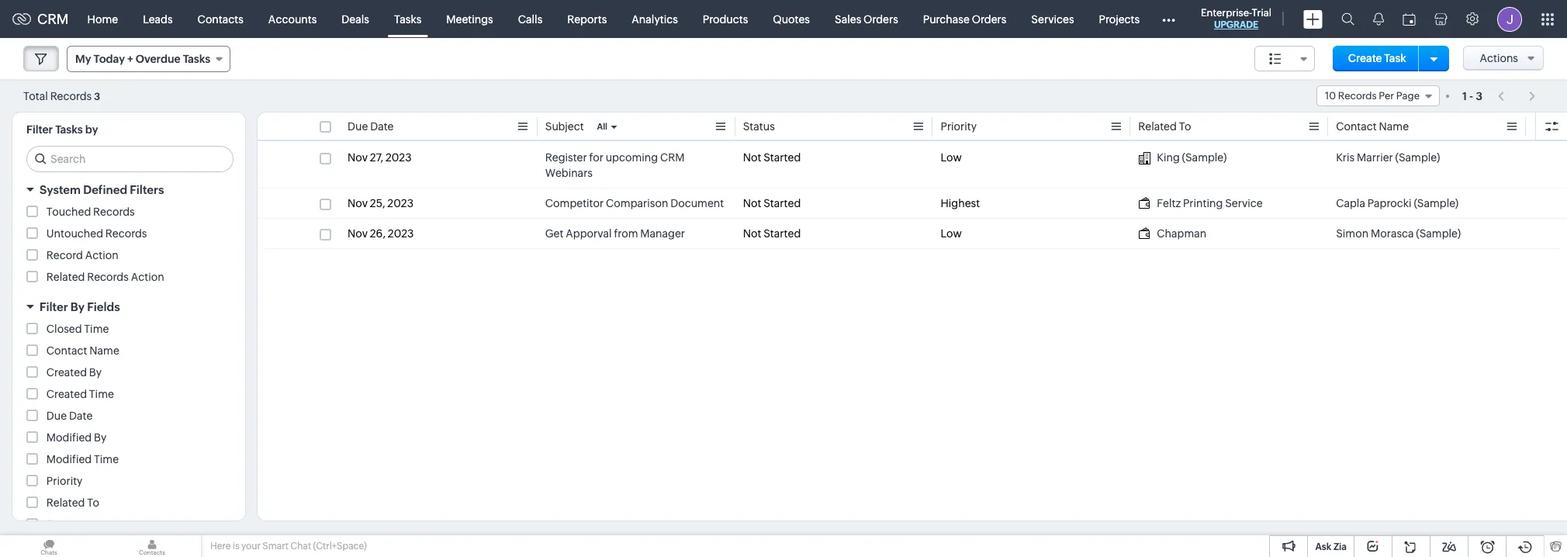 Task type: vqa. For each thing, say whether or not it's contained in the screenshot.


Task type: locate. For each thing, give the bounding box(es) containing it.
nov
[[348, 151, 368, 164], [348, 197, 368, 210], [348, 227, 368, 240]]

calls
[[518, 13, 543, 25]]

simon
[[1337, 227, 1369, 240]]

0 vertical spatial by
[[71, 300, 85, 314]]

records down touched records
[[105, 227, 147, 240]]

1 vertical spatial status
[[46, 518, 78, 531]]

3 up by
[[94, 90, 100, 102]]

action up related records action
[[85, 249, 118, 262]]

nov left 26,
[[348, 227, 368, 240]]

not started for manager
[[743, 227, 801, 240]]

document
[[671, 197, 724, 210]]

0 vertical spatial time
[[84, 323, 109, 335]]

closed
[[46, 323, 82, 335]]

0 horizontal spatial due date
[[46, 410, 93, 422]]

1 vertical spatial 2023
[[388, 197, 414, 210]]

created for created time
[[46, 388, 87, 400]]

1 vertical spatial started
[[764, 197, 801, 210]]

simon morasca (sample)
[[1337, 227, 1461, 240]]

0 horizontal spatial action
[[85, 249, 118, 262]]

1 vertical spatial created
[[46, 388, 87, 400]]

1 horizontal spatial related to
[[1139, 120, 1192, 133]]

to up king (sample) link
[[1179, 120, 1192, 133]]

here
[[210, 541, 231, 552]]

2 vertical spatial not started
[[743, 227, 801, 240]]

time down created by
[[89, 388, 114, 400]]

(sample) right marrier
[[1396, 151, 1441, 164]]

time for modified time
[[94, 453, 119, 466]]

records inside field
[[1339, 90, 1377, 102]]

filter inside 'dropdown button'
[[40, 300, 68, 314]]

2 vertical spatial time
[[94, 453, 119, 466]]

projects link
[[1087, 0, 1153, 38]]

0 vertical spatial created
[[46, 366, 87, 379]]

2 vertical spatial 2023
[[388, 227, 414, 240]]

1 nov from the top
[[348, 151, 368, 164]]

1 started from the top
[[764, 151, 801, 164]]

1 horizontal spatial crm
[[660, 151, 685, 164]]

0 vertical spatial not
[[743, 151, 762, 164]]

filter for filter by fields
[[40, 300, 68, 314]]

due date
[[348, 120, 394, 133], [46, 410, 93, 422]]

name down the per
[[1380, 120, 1409, 133]]

0 horizontal spatial contact
[[46, 345, 87, 357]]

1 modified from the top
[[46, 432, 92, 444]]

(sample) right morasca
[[1417, 227, 1461, 240]]

2 modified from the top
[[46, 453, 92, 466]]

leads
[[143, 13, 173, 25]]

0 vertical spatial low
[[941, 151, 962, 164]]

0 vertical spatial due
[[348, 120, 368, 133]]

1 horizontal spatial orders
[[972, 13, 1007, 25]]

records down defined
[[93, 206, 135, 218]]

2023 right 27,
[[386, 151, 412, 164]]

2 vertical spatial related
[[46, 497, 85, 509]]

time for closed time
[[84, 323, 109, 335]]

quotes link
[[761, 0, 823, 38]]

0 vertical spatial due date
[[348, 120, 394, 133]]

sales orders link
[[823, 0, 911, 38]]

0 vertical spatial name
[[1380, 120, 1409, 133]]

started for manager
[[764, 227, 801, 240]]

touched records
[[46, 206, 135, 218]]

records for total
[[50, 90, 92, 102]]

filters
[[130, 183, 164, 196]]

for
[[589, 151, 604, 164]]

1 horizontal spatial due
[[348, 120, 368, 133]]

0 vertical spatial related
[[1139, 120, 1177, 133]]

feltz printing service
[[1157, 197, 1263, 210]]

modified for modified by
[[46, 432, 92, 444]]

low up 'highest'
[[941, 151, 962, 164]]

feltz printing service link
[[1139, 196, 1263, 211]]

0 horizontal spatial status
[[46, 518, 78, 531]]

crm link
[[12, 11, 69, 27]]

record
[[46, 249, 83, 262]]

orders inside purchase orders link
[[972, 13, 1007, 25]]

king (sample)
[[1157, 151, 1227, 164]]

0 vertical spatial started
[[764, 151, 801, 164]]

chapman link
[[1139, 226, 1207, 241]]

1 orders from the left
[[864, 13, 899, 25]]

2 vertical spatial nov
[[348, 227, 368, 240]]

related to down modified time
[[46, 497, 99, 509]]

create
[[1349, 52, 1383, 64]]

tasks right deals
[[394, 13, 422, 25]]

search element
[[1333, 0, 1364, 38]]

contacts image
[[103, 536, 201, 557]]

0 horizontal spatial related to
[[46, 497, 99, 509]]

1 vertical spatial tasks
[[183, 53, 210, 65]]

created by
[[46, 366, 102, 379]]

deals link
[[329, 0, 382, 38]]

0 vertical spatial filter
[[26, 123, 53, 136]]

1 horizontal spatial status
[[743, 120, 775, 133]]

0 vertical spatial contact
[[1337, 120, 1377, 133]]

webinars
[[545, 167, 593, 179]]

0 horizontal spatial due
[[46, 410, 67, 422]]

orders
[[864, 13, 899, 25], [972, 13, 1007, 25]]

1 low from the top
[[941, 151, 962, 164]]

time down fields
[[84, 323, 109, 335]]

related to up king
[[1139, 120, 1192, 133]]

1 vertical spatial modified
[[46, 453, 92, 466]]

priority down modified time
[[46, 475, 83, 487]]

low down 'highest'
[[941, 227, 962, 240]]

3 for total records 3
[[94, 90, 100, 102]]

2 vertical spatial not
[[743, 227, 762, 240]]

by up created time
[[89, 366, 102, 379]]

2023 right 26,
[[388, 227, 414, 240]]

sales orders
[[835, 13, 899, 25]]

2 not from the top
[[743, 197, 762, 210]]

3 not started from the top
[[743, 227, 801, 240]]

by
[[71, 300, 85, 314], [89, 366, 102, 379], [94, 432, 107, 444]]

0 vertical spatial status
[[743, 120, 775, 133]]

0 vertical spatial 2023
[[386, 151, 412, 164]]

chat
[[291, 541, 311, 552]]

2 nov from the top
[[348, 197, 368, 210]]

manager
[[641, 227, 685, 240]]

0 vertical spatial date
[[370, 120, 394, 133]]

not for manager
[[743, 227, 762, 240]]

capla
[[1337, 197, 1366, 210]]

tasks right overdue
[[183, 53, 210, 65]]

profile element
[[1489, 0, 1532, 38]]

get
[[545, 227, 564, 240]]

0 vertical spatial nov
[[348, 151, 368, 164]]

10 Records Per Page field
[[1317, 85, 1440, 106]]

(sample) for simon morasca (sample)
[[1417, 227, 1461, 240]]

time down modified by
[[94, 453, 119, 466]]

nov left "25,"
[[348, 197, 368, 210]]

1 horizontal spatial priority
[[941, 120, 977, 133]]

3 not from the top
[[743, 227, 762, 240]]

nov left 27,
[[348, 151, 368, 164]]

(sample) for capla paprocki (sample)
[[1414, 197, 1459, 210]]

orders inside sales orders link
[[864, 13, 899, 25]]

defined
[[83, 183, 127, 196]]

due up the nov 27, 2023
[[348, 120, 368, 133]]

created for created by
[[46, 366, 87, 379]]

modified up modified time
[[46, 432, 92, 444]]

1 horizontal spatial name
[[1380, 120, 1409, 133]]

comparison
[[606, 197, 669, 210]]

simon morasca (sample) link
[[1337, 226, 1461, 241]]

reports link
[[555, 0, 620, 38]]

by up modified time
[[94, 432, 107, 444]]

due date up modified by
[[46, 410, 93, 422]]

3 nov from the top
[[348, 227, 368, 240]]

1 vertical spatial related to
[[46, 497, 99, 509]]

2 low from the top
[[941, 227, 962, 240]]

low
[[941, 151, 962, 164], [941, 227, 962, 240]]

by inside filter by fields 'dropdown button'
[[71, 300, 85, 314]]

per
[[1379, 90, 1395, 102]]

0 vertical spatial not started
[[743, 151, 801, 164]]

0 horizontal spatial priority
[[46, 475, 83, 487]]

(sample) for kris marrier (sample)
[[1396, 151, 1441, 164]]

3 inside total records 3
[[94, 90, 100, 102]]

related down the record
[[46, 271, 85, 283]]

nov 27, 2023
[[348, 151, 412, 164]]

1 vertical spatial name
[[89, 345, 119, 357]]

related to
[[1139, 120, 1192, 133], [46, 497, 99, 509]]

1 not from the top
[[743, 151, 762, 164]]

crm left home
[[37, 11, 69, 27]]

total records 3
[[23, 90, 100, 102]]

by for modified
[[94, 432, 107, 444]]

subject
[[545, 120, 584, 133]]

1 horizontal spatial contact name
[[1337, 120, 1409, 133]]

to
[[1179, 120, 1192, 133], [87, 497, 99, 509]]

zia
[[1334, 542, 1347, 553]]

records up filter tasks by
[[50, 90, 92, 102]]

2023 for nov 26, 2023
[[388, 227, 414, 240]]

nov for nov 26, 2023
[[348, 227, 368, 240]]

2 vertical spatial started
[[764, 227, 801, 240]]

0 vertical spatial priority
[[941, 120, 977, 133]]

3 for 1 - 3
[[1476, 90, 1483, 102]]

contact name down 10 records per page
[[1337, 120, 1409, 133]]

1 created from the top
[[46, 366, 87, 379]]

action
[[85, 249, 118, 262], [131, 271, 164, 283]]

filter up 'closed'
[[40, 300, 68, 314]]

contact name down closed time
[[46, 345, 119, 357]]

related up king
[[1139, 120, 1177, 133]]

26,
[[370, 227, 386, 240]]

0 vertical spatial crm
[[37, 11, 69, 27]]

created up created time
[[46, 366, 87, 379]]

by
[[85, 123, 98, 136]]

1 vertical spatial crm
[[660, 151, 685, 164]]

2 created from the top
[[46, 388, 87, 400]]

filter tasks by
[[26, 123, 98, 136]]

2 horizontal spatial tasks
[[394, 13, 422, 25]]

0 vertical spatial contact name
[[1337, 120, 1409, 133]]

1 vertical spatial time
[[89, 388, 114, 400]]

0 horizontal spatial tasks
[[55, 123, 83, 136]]

due date up 27,
[[348, 120, 394, 133]]

page
[[1397, 90, 1420, 102]]

contact name
[[1337, 120, 1409, 133], [46, 345, 119, 357]]

filter down total
[[26, 123, 53, 136]]

2 vertical spatial tasks
[[55, 123, 83, 136]]

1 horizontal spatial action
[[131, 271, 164, 283]]

date
[[370, 120, 394, 133], [69, 410, 93, 422]]

closed time
[[46, 323, 109, 335]]

0 horizontal spatial orders
[[864, 13, 899, 25]]

overdue
[[136, 53, 181, 65]]

3 started from the top
[[764, 227, 801, 240]]

25,
[[370, 197, 385, 210]]

1 vertical spatial filter
[[40, 300, 68, 314]]

1 vertical spatial priority
[[46, 475, 83, 487]]

created down created by
[[46, 388, 87, 400]]

2 vertical spatial by
[[94, 432, 107, 444]]

system defined filters button
[[12, 176, 245, 203]]

None field
[[1255, 46, 1315, 71]]

date up the nov 27, 2023
[[370, 120, 394, 133]]

register
[[545, 151, 587, 164]]

1 vertical spatial to
[[87, 497, 99, 509]]

system
[[40, 183, 81, 196]]

products link
[[691, 0, 761, 38]]

1 vertical spatial nov
[[348, 197, 368, 210]]

records up fields
[[87, 271, 129, 283]]

record action
[[46, 249, 118, 262]]

1 horizontal spatial tasks
[[183, 53, 210, 65]]

1 horizontal spatial due date
[[348, 120, 394, 133]]

0 vertical spatial related to
[[1139, 120, 1192, 133]]

2 not started from the top
[[743, 197, 801, 210]]

0 vertical spatial to
[[1179, 120, 1192, 133]]

contact down 'closed'
[[46, 345, 87, 357]]

1 vertical spatial low
[[941, 227, 962, 240]]

1 horizontal spatial to
[[1179, 120, 1192, 133]]

1 vertical spatial date
[[69, 410, 93, 422]]

created time
[[46, 388, 114, 400]]

analytics
[[632, 13, 678, 25]]

orders right sales
[[864, 13, 899, 25]]

1 horizontal spatial 3
[[1476, 90, 1483, 102]]

to down modified time
[[87, 497, 99, 509]]

due up modified by
[[46, 410, 67, 422]]

tasks left by
[[55, 123, 83, 136]]

0 horizontal spatial 3
[[94, 90, 100, 102]]

contacts link
[[185, 0, 256, 38]]

2023
[[386, 151, 412, 164], [388, 197, 414, 210], [388, 227, 414, 240]]

1 vertical spatial not
[[743, 197, 762, 210]]

2023 for nov 27, 2023
[[386, 151, 412, 164]]

2 orders from the left
[[972, 13, 1007, 25]]

0 horizontal spatial contact name
[[46, 345, 119, 357]]

records right 10
[[1339, 90, 1377, 102]]

orders right purchase
[[972, 13, 1007, 25]]

contact up kris
[[1337, 120, 1377, 133]]

total
[[23, 90, 48, 102]]

1 vertical spatial due date
[[46, 410, 93, 422]]

row group
[[258, 143, 1568, 249]]

my
[[75, 53, 91, 65]]

related up chats image
[[46, 497, 85, 509]]

date down created time
[[69, 410, 93, 422]]

chapman
[[1157, 227, 1207, 240]]

navigation
[[1491, 85, 1544, 107]]

by up closed time
[[71, 300, 85, 314]]

products
[[703, 13, 748, 25]]

modified down modified by
[[46, 453, 92, 466]]

not started for crm
[[743, 151, 801, 164]]

sales
[[835, 13, 862, 25]]

3 right -
[[1476, 90, 1483, 102]]

(sample) right paprocki
[[1414, 197, 1459, 210]]

1 horizontal spatial date
[[370, 120, 394, 133]]

action up filter by fields 'dropdown button'
[[131, 271, 164, 283]]

not
[[743, 151, 762, 164], [743, 197, 762, 210], [743, 227, 762, 240]]

1 not started from the top
[[743, 151, 801, 164]]

priority up 'highest'
[[941, 120, 977, 133]]

0 horizontal spatial crm
[[37, 11, 69, 27]]

kris
[[1337, 151, 1355, 164]]

1 vertical spatial contact name
[[46, 345, 119, 357]]

filter for filter tasks by
[[26, 123, 53, 136]]

crm right upcoming
[[660, 151, 685, 164]]

1 vertical spatial contact
[[46, 345, 87, 357]]

1 horizontal spatial contact
[[1337, 120, 1377, 133]]

1 vertical spatial by
[[89, 366, 102, 379]]

tasks link
[[382, 0, 434, 38]]

name down closed time
[[89, 345, 119, 357]]

2023 right "25,"
[[388, 197, 414, 210]]

name
[[1380, 120, 1409, 133], [89, 345, 119, 357]]

nov 26, 2023
[[348, 227, 414, 240]]

projects
[[1099, 13, 1140, 25]]

0 vertical spatial modified
[[46, 432, 92, 444]]

started for crm
[[764, 151, 801, 164]]

status
[[743, 120, 775, 133], [46, 518, 78, 531]]

1 vertical spatial not started
[[743, 197, 801, 210]]



Task type: describe. For each thing, give the bounding box(es) containing it.
1 vertical spatial due
[[46, 410, 67, 422]]

task
[[1385, 52, 1407, 64]]

enterprise-
[[1201, 7, 1252, 19]]

untouched records
[[46, 227, 147, 240]]

time for created time
[[89, 388, 114, 400]]

(sample) right king
[[1182, 151, 1227, 164]]

nov for nov 27, 2023
[[348, 151, 368, 164]]

2023 for nov 25, 2023
[[388, 197, 414, 210]]

your
[[241, 541, 261, 552]]

upgrade
[[1215, 19, 1259, 30]]

My Today + Overdue Tasks field
[[67, 46, 231, 72]]

0 horizontal spatial to
[[87, 497, 99, 509]]

create menu element
[[1295, 0, 1333, 38]]

records for related
[[87, 271, 129, 283]]

records for 10
[[1339, 90, 1377, 102]]

capla paprocki (sample)
[[1337, 197, 1459, 210]]

27,
[[370, 151, 383, 164]]

ask zia
[[1316, 542, 1347, 553]]

meetings
[[447, 13, 493, 25]]

orders for sales orders
[[864, 13, 899, 25]]

Search text field
[[27, 147, 233, 172]]

is
[[233, 541, 240, 552]]

tasks inside field
[[183, 53, 210, 65]]

feltz
[[1157, 197, 1181, 210]]

0 vertical spatial tasks
[[394, 13, 422, 25]]

search image
[[1342, 12, 1355, 26]]

0 vertical spatial action
[[85, 249, 118, 262]]

0 horizontal spatial date
[[69, 410, 93, 422]]

modified for modified time
[[46, 453, 92, 466]]

records for touched
[[93, 206, 135, 218]]

0 horizontal spatial name
[[89, 345, 119, 357]]

calendar image
[[1403, 13, 1416, 25]]

modified by
[[46, 432, 107, 444]]

contacts
[[198, 13, 244, 25]]

deals
[[342, 13, 369, 25]]

services link
[[1019, 0, 1087, 38]]

profile image
[[1498, 7, 1523, 31]]

1 - 3
[[1463, 90, 1483, 102]]

get apporval from manager link
[[545, 226, 685, 241]]

chats image
[[0, 536, 98, 557]]

purchase
[[923, 13, 970, 25]]

today
[[93, 53, 125, 65]]

competitor comparison document
[[545, 197, 724, 210]]

paprocki
[[1368, 197, 1412, 210]]

upcoming
[[606, 151, 658, 164]]

create task button
[[1333, 46, 1422, 71]]

(ctrl+space)
[[313, 541, 367, 552]]

10 records per page
[[1326, 90, 1420, 102]]

1 vertical spatial action
[[131, 271, 164, 283]]

Other Modules field
[[1153, 7, 1186, 31]]

here is your smart chat (ctrl+space)
[[210, 541, 367, 552]]

purchase orders
[[923, 13, 1007, 25]]

-
[[1470, 90, 1474, 102]]

capla paprocki (sample) link
[[1337, 196, 1459, 211]]

king (sample) link
[[1139, 150, 1227, 165]]

competitor
[[545, 197, 604, 210]]

services
[[1032, 13, 1075, 25]]

quotes
[[773, 13, 810, 25]]

orders for purchase orders
[[972, 13, 1007, 25]]

service
[[1226, 197, 1263, 210]]

nov for nov 25, 2023
[[348, 197, 368, 210]]

size image
[[1270, 52, 1282, 66]]

2 started from the top
[[764, 197, 801, 210]]

by for filter
[[71, 300, 85, 314]]

actions
[[1480, 52, 1519, 64]]

calls link
[[506, 0, 555, 38]]

filter by fields
[[40, 300, 120, 314]]

accounts link
[[256, 0, 329, 38]]

signals element
[[1364, 0, 1394, 38]]

nov 25, 2023
[[348, 197, 414, 210]]

from
[[614, 227, 638, 240]]

reports
[[568, 13, 607, 25]]

fields
[[87, 300, 120, 314]]

low for chapman
[[941, 227, 962, 240]]

leads link
[[130, 0, 185, 38]]

untouched
[[46, 227, 103, 240]]

smart
[[263, 541, 289, 552]]

10
[[1326, 90, 1337, 102]]

1 vertical spatial related
[[46, 271, 85, 283]]

register for upcoming crm webinars
[[545, 151, 685, 179]]

create menu image
[[1304, 10, 1323, 28]]

low for king (sample)
[[941, 151, 962, 164]]

system defined filters
[[40, 183, 164, 196]]

register for upcoming crm webinars link
[[545, 150, 728, 181]]

+
[[127, 53, 133, 65]]

not for crm
[[743, 151, 762, 164]]

my today + overdue tasks
[[75, 53, 210, 65]]

king
[[1157, 151, 1180, 164]]

modified time
[[46, 453, 119, 466]]

marrier
[[1357, 151, 1394, 164]]

morasca
[[1371, 227, 1414, 240]]

competitor comparison document link
[[545, 196, 724, 211]]

ask
[[1316, 542, 1332, 553]]

create task
[[1349, 52, 1407, 64]]

signals image
[[1374, 12, 1385, 26]]

purchase orders link
[[911, 0, 1019, 38]]

apporval
[[566, 227, 612, 240]]

kris marrier (sample)
[[1337, 151, 1441, 164]]

kris marrier (sample) link
[[1337, 150, 1441, 165]]

printing
[[1184, 197, 1223, 210]]

get apporval from manager
[[545, 227, 685, 240]]

highest
[[941, 197, 980, 210]]

filter by fields button
[[12, 293, 245, 321]]

row group containing nov 27, 2023
[[258, 143, 1568, 249]]

crm inside register for upcoming crm webinars
[[660, 151, 685, 164]]

records for untouched
[[105, 227, 147, 240]]

by for created
[[89, 366, 102, 379]]

home
[[87, 13, 118, 25]]



